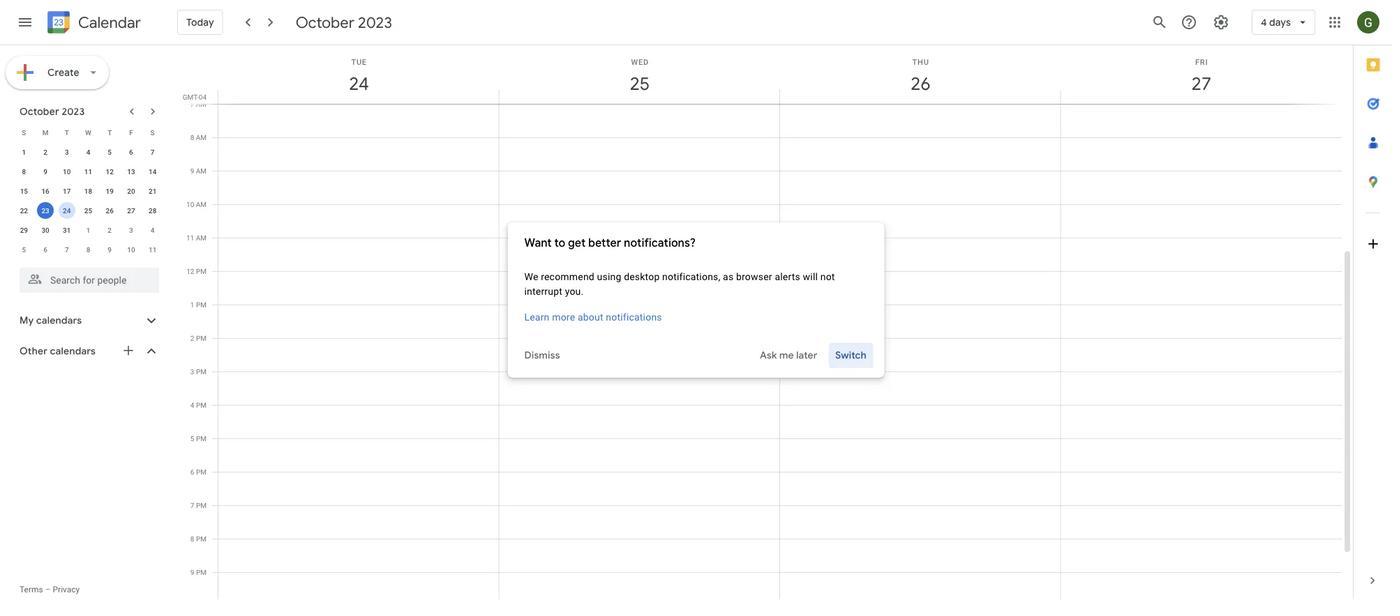 Task type: vqa. For each thing, say whether or not it's contained in the screenshot.
"?"
no



Task type: locate. For each thing, give the bounding box(es) containing it.
want
[[524, 236, 552, 251]]

8 up 9 pm on the bottom left of the page
[[190, 535, 194, 544]]

main drawer image
[[17, 14, 33, 31]]

23, today element
[[37, 202, 54, 219]]

2 pm from the top
[[196, 301, 207, 309]]

5
[[108, 148, 112, 156], [22, 246, 26, 254], [190, 435, 194, 443]]

pm up 2 pm
[[196, 301, 207, 309]]

8 pm from the top
[[196, 502, 207, 510]]

terms – privacy
[[20, 585, 80, 595]]

2 down m
[[43, 148, 47, 156]]

4 inside the november 4 element
[[151, 226, 155, 234]]

8
[[190, 133, 194, 142], [22, 167, 26, 176], [86, 246, 90, 254], [190, 535, 194, 544]]

0 vertical spatial 2023
[[358, 13, 392, 32]]

am down 8 am
[[196, 167, 207, 175]]

0 horizontal spatial 11
[[84, 167, 92, 176]]

4
[[86, 148, 90, 156], [151, 226, 155, 234], [190, 401, 194, 410]]

pm up 8 pm
[[196, 502, 207, 510]]

3 down 2 pm
[[190, 368, 194, 376]]

am down 9 am
[[196, 200, 207, 209]]

6 inside november 6 "element"
[[43, 246, 47, 254]]

t left f
[[108, 128, 112, 137]]

november 3 element
[[123, 222, 140, 239]]

8 for 8 am
[[190, 133, 194, 142]]

1 for 1 pm
[[190, 301, 194, 309]]

26
[[106, 207, 114, 215]]

1 vertical spatial 4
[[151, 226, 155, 234]]

1 row from the top
[[13, 123, 163, 142]]

8 up 15 element
[[22, 167, 26, 176]]

1 inside 'november 1' element
[[86, 226, 90, 234]]

1 vertical spatial 12
[[186, 267, 194, 276]]

0 horizontal spatial 12
[[106, 167, 114, 176]]

4 pm from the top
[[196, 368, 207, 376]]

1 vertical spatial 1
[[86, 226, 90, 234]]

25
[[84, 207, 92, 215]]

pm for 12 pm
[[196, 267, 207, 276]]

s
[[22, 128, 26, 137], [150, 128, 155, 137]]

1 horizontal spatial 6
[[129, 148, 133, 156]]

11 down the november 4 element
[[149, 246, 157, 254]]

pm up 9 pm on the bottom left of the page
[[196, 535, 207, 544]]

23
[[41, 207, 49, 215]]

2 vertical spatial 10
[[127, 246, 135, 254]]

1 vertical spatial 2
[[108, 226, 112, 234]]

2 am from the top
[[196, 133, 207, 142]]

4 for the november 4 element
[[151, 226, 155, 234]]

pm down 3 pm
[[196, 401, 207, 410]]

6 pm
[[190, 468, 207, 477]]

row containing 8
[[13, 162, 163, 181]]

13 element
[[123, 163, 140, 180]]

None search field
[[0, 262, 173, 293]]

1 down 12 pm
[[190, 301, 194, 309]]

1
[[22, 148, 26, 156], [86, 226, 90, 234], [190, 301, 194, 309]]

november 4 element
[[144, 222, 161, 239]]

using
[[597, 271, 621, 283]]

0 vertical spatial 12
[[106, 167, 114, 176]]

2023
[[358, 13, 392, 32], [62, 105, 85, 118]]

3 column header from the left
[[779, 45, 1061, 104]]

row containing 1
[[13, 142, 163, 162]]

2 vertical spatial 6
[[190, 468, 194, 477]]

1 horizontal spatial s
[[150, 128, 155, 137]]

4 down 3 pm
[[190, 401, 194, 410]]

6 up the 13 element
[[129, 148, 133, 156]]

other
[[20, 345, 48, 358]]

1 up november 8 element
[[86, 226, 90, 234]]

pm for 8 pm
[[196, 535, 207, 544]]

2 vertical spatial 4
[[190, 401, 194, 410]]

1 horizontal spatial october
[[296, 13, 354, 32]]

october 2023
[[296, 13, 392, 32], [20, 105, 85, 118]]

november 6 element
[[37, 241, 54, 258]]

column header
[[218, 45, 499, 104], [499, 45, 780, 104], [779, 45, 1061, 104], [1060, 45, 1342, 104]]

2 up november 9 element
[[108, 226, 112, 234]]

1 horizontal spatial 2023
[[358, 13, 392, 32]]

2 vertical spatial 1
[[190, 301, 194, 309]]

11 inside "element"
[[84, 167, 92, 176]]

7 left 04
[[190, 100, 194, 108]]

2 horizontal spatial 1
[[190, 301, 194, 309]]

2 vertical spatial 11
[[149, 246, 157, 254]]

10 pm from the top
[[196, 569, 207, 577]]

2 row from the top
[[13, 142, 163, 162]]

12 up 19
[[106, 167, 114, 176]]

2 t from the left
[[108, 128, 112, 137]]

1 for 'november 1' element on the left of page
[[86, 226, 90, 234]]

1 vertical spatial 11
[[186, 234, 194, 242]]

am
[[196, 100, 207, 108], [196, 133, 207, 142], [196, 167, 207, 175], [196, 200, 207, 209], [196, 234, 207, 242]]

19 element
[[101, 183, 118, 200]]

s right f
[[150, 128, 155, 137]]

privacy
[[53, 585, 80, 595]]

1 up 15 element
[[22, 148, 26, 156]]

am for 11 am
[[196, 234, 207, 242]]

9 inside november 9 element
[[108, 246, 112, 254]]

am for 8 am
[[196, 133, 207, 142]]

am up 8 am
[[196, 100, 207, 108]]

want to get better notifications? heading
[[524, 235, 868, 252]]

7 down 31 element
[[65, 246, 69, 254]]

23 cell
[[35, 201, 56, 221]]

6 down 5 pm
[[190, 468, 194, 477]]

3 for 3 pm
[[190, 368, 194, 376]]

10 up 11 am
[[186, 200, 194, 209]]

10 down november 3 element
[[127, 246, 135, 254]]

10 up 17
[[63, 167, 71, 176]]

1 horizontal spatial 12
[[186, 267, 194, 276]]

0 vertical spatial 10
[[63, 167, 71, 176]]

6 row from the top
[[13, 221, 163, 240]]

5 up 12 element
[[108, 148, 112, 156]]

0 vertical spatial 1
[[22, 148, 26, 156]]

row group
[[13, 142, 163, 260]]

2 horizontal spatial 11
[[186, 234, 194, 242]]

2 horizontal spatial 6
[[190, 468, 194, 477]]

gmt-04
[[183, 93, 207, 101]]

1 horizontal spatial 2
[[108, 226, 112, 234]]

12 down 11 am
[[186, 267, 194, 276]]

24 element
[[58, 202, 75, 219]]

1 vertical spatial 5
[[22, 246, 26, 254]]

3 for november 3 element
[[129, 226, 133, 234]]

1 vertical spatial october
[[20, 105, 59, 118]]

will
[[803, 271, 818, 283]]

14
[[149, 167, 157, 176]]

pm for 1 pm
[[196, 301, 207, 309]]

1 horizontal spatial 5
[[108, 148, 112, 156]]

9
[[190, 167, 194, 175], [43, 167, 47, 176], [108, 246, 112, 254], [190, 569, 194, 577]]

pm
[[196, 267, 207, 276], [196, 301, 207, 309], [196, 334, 207, 343], [196, 368, 207, 376], [196, 401, 207, 410], [196, 435, 207, 443], [196, 468, 207, 477], [196, 502, 207, 510], [196, 535, 207, 544], [196, 569, 207, 577]]

21 element
[[144, 183, 161, 200]]

0 horizontal spatial 2023
[[62, 105, 85, 118]]

2 vertical spatial 5
[[190, 435, 194, 443]]

0 horizontal spatial 6
[[43, 246, 47, 254]]

5 pm from the top
[[196, 401, 207, 410]]

19
[[106, 187, 114, 195]]

2 horizontal spatial 4
[[190, 401, 194, 410]]

november 9 element
[[101, 241, 118, 258]]

1 horizontal spatial october 2023
[[296, 13, 392, 32]]

pm for 6 pm
[[196, 468, 207, 477]]

terms link
[[20, 585, 43, 595]]

browser
[[736, 271, 772, 283]]

row containing 15
[[13, 181, 163, 201]]

pm down 8 pm
[[196, 569, 207, 577]]

am for 9 am
[[196, 167, 207, 175]]

30
[[41, 226, 49, 234]]

row up 11 "element" on the top left of page
[[13, 123, 163, 142]]

2 horizontal spatial 3
[[190, 368, 194, 376]]

pm down 5 pm
[[196, 468, 207, 477]]

5 down 4 pm
[[190, 435, 194, 443]]

1 horizontal spatial 4
[[151, 226, 155, 234]]

8 for november 8 element
[[86, 246, 90, 254]]

pm up 1 pm
[[196, 267, 207, 276]]

9 pm from the top
[[196, 535, 207, 544]]

2 horizontal spatial 5
[[190, 435, 194, 443]]

9 for 9 pm
[[190, 569, 194, 577]]

3 up november 10 element
[[129, 226, 133, 234]]

0 horizontal spatial 10
[[63, 167, 71, 176]]

3 pm from the top
[[196, 334, 207, 343]]

more
[[552, 312, 575, 323]]

28 element
[[144, 202, 161, 219]]

1 horizontal spatial t
[[108, 128, 112, 137]]

5 pm
[[190, 435, 207, 443]]

calendar element
[[45, 8, 141, 39]]

0 vertical spatial 11
[[84, 167, 92, 176]]

17 element
[[58, 183, 75, 200]]

12
[[106, 167, 114, 176], [186, 267, 194, 276]]

pm down 4 pm
[[196, 435, 207, 443]]

9 for november 9 element
[[108, 246, 112, 254]]

row down 18 element
[[13, 201, 163, 221]]

12 for 12 pm
[[186, 267, 194, 276]]

1 am from the top
[[196, 100, 207, 108]]

11 down 10 am
[[186, 234, 194, 242]]

8 up 9 am
[[190, 133, 194, 142]]

other calendars
[[20, 345, 96, 358]]

1 horizontal spatial 10
[[127, 246, 135, 254]]

27 element
[[123, 202, 140, 219]]

10 inside grid
[[186, 200, 194, 209]]

5 row from the top
[[13, 201, 163, 221]]

row down 'november 1' element on the left of page
[[13, 240, 163, 260]]

1 vertical spatial 3
[[129, 226, 133, 234]]

24
[[63, 207, 71, 215]]

4 am from the top
[[196, 200, 207, 209]]

21
[[149, 187, 157, 195]]

am for 7 am
[[196, 100, 207, 108]]

other calendars button
[[3, 341, 173, 363]]

9 down november 2 element
[[108, 246, 112, 254]]

22 element
[[16, 202, 32, 219]]

4 up 11 "element" on the top left of page
[[86, 148, 90, 156]]

1 vertical spatial 10
[[186, 200, 194, 209]]

10 element
[[58, 163, 75, 180]]

s left m
[[22, 128, 26, 137]]

t right m
[[65, 128, 69, 137]]

2 vertical spatial 2
[[190, 334, 194, 343]]

november 5 element
[[16, 241, 32, 258]]

pm down 2 pm
[[196, 368, 207, 376]]

7 row from the top
[[13, 240, 163, 260]]

am up 9 am
[[196, 133, 207, 142]]

0 vertical spatial 3
[[65, 148, 69, 156]]

9 up 10 am
[[190, 167, 194, 175]]

1 vertical spatial 6
[[43, 246, 47, 254]]

grid
[[179, 45, 1353, 601]]

11 up 18
[[84, 167, 92, 176]]

notifications,
[[662, 271, 720, 283]]

11 for november 11 element
[[149, 246, 157, 254]]

26 element
[[101, 202, 118, 219]]

0 vertical spatial october 2023
[[296, 13, 392, 32]]

7 pm from the top
[[196, 468, 207, 477]]

7
[[190, 100, 194, 108], [151, 148, 155, 156], [65, 246, 69, 254], [190, 502, 194, 510]]

1 t from the left
[[65, 128, 69, 137]]

9 down 8 pm
[[190, 569, 194, 577]]

7 for 7 pm
[[190, 502, 194, 510]]

7 for november 7 element
[[65, 246, 69, 254]]

22
[[20, 207, 28, 215]]

pm for 2 pm
[[196, 334, 207, 343]]

1 inside grid
[[190, 301, 194, 309]]

27
[[127, 207, 135, 215]]

not
[[820, 271, 835, 283]]

0 horizontal spatial t
[[65, 128, 69, 137]]

11 for 11 "element" on the top left of page
[[84, 167, 92, 176]]

0 vertical spatial 6
[[129, 148, 133, 156]]

0 horizontal spatial october 2023
[[20, 105, 85, 118]]

8 down 'november 1' element on the left of page
[[86, 246, 90, 254]]

0 horizontal spatial 4
[[86, 148, 90, 156]]

6 down 30 element
[[43, 246, 47, 254]]

tab list
[[1354, 45, 1392, 562]]

11
[[84, 167, 92, 176], [186, 234, 194, 242], [149, 246, 157, 254]]

1 vertical spatial 2023
[[62, 105, 85, 118]]

0 horizontal spatial s
[[22, 128, 26, 137]]

3 up 10 "element"
[[65, 148, 69, 156]]

2 down 1 pm
[[190, 334, 194, 343]]

november 1 element
[[80, 222, 97, 239]]

10
[[63, 167, 71, 176], [186, 200, 194, 209], [127, 246, 135, 254]]

pm down 1 pm
[[196, 334, 207, 343]]

7 up 14 element
[[151, 148, 155, 156]]

3 am from the top
[[196, 167, 207, 175]]

gmt-
[[183, 93, 199, 101]]

10 inside "element"
[[63, 167, 71, 176]]

0 vertical spatial 4
[[86, 148, 90, 156]]

0 horizontal spatial 2
[[43, 148, 47, 156]]

6 pm from the top
[[196, 435, 207, 443]]

18
[[84, 187, 92, 195]]

5 down 29 element
[[22, 246, 26, 254]]

15
[[20, 187, 28, 195]]

1 pm from the top
[[196, 267, 207, 276]]

4 column header from the left
[[1060, 45, 1342, 104]]

4 row from the top
[[13, 181, 163, 201]]

row
[[13, 123, 163, 142], [13, 142, 163, 162], [13, 162, 163, 181], [13, 181, 163, 201], [13, 201, 163, 221], [13, 221, 163, 240], [13, 240, 163, 260]]

t
[[65, 128, 69, 137], [108, 128, 112, 137]]

row up 25 element
[[13, 181, 163, 201]]

2
[[43, 148, 47, 156], [108, 226, 112, 234], [190, 334, 194, 343]]

row up november 8 element
[[13, 221, 163, 240]]

1 horizontal spatial 3
[[129, 226, 133, 234]]

am up 12 pm
[[196, 234, 207, 242]]

2 horizontal spatial 2
[[190, 334, 194, 343]]

row down w
[[13, 142, 163, 162]]

0 horizontal spatial 5
[[22, 246, 26, 254]]

4 up november 11 element
[[151, 226, 155, 234]]

october
[[296, 13, 354, 32], [20, 105, 59, 118]]

3 row from the top
[[13, 162, 163, 181]]

12 inside october 2023 grid
[[106, 167, 114, 176]]

2 vertical spatial 3
[[190, 368, 194, 376]]

6
[[129, 148, 133, 156], [43, 246, 47, 254], [190, 468, 194, 477]]

2 horizontal spatial 10
[[186, 200, 194, 209]]

row up 18 element
[[13, 162, 163, 181]]

7 up 8 pm
[[190, 502, 194, 510]]

pm for 3 pm
[[196, 368, 207, 376]]

11 inside grid
[[186, 234, 194, 242]]

1 horizontal spatial 1
[[86, 226, 90, 234]]

5 am from the top
[[196, 234, 207, 242]]

1 horizontal spatial 11
[[149, 246, 157, 254]]

3
[[65, 148, 69, 156], [129, 226, 133, 234], [190, 368, 194, 376]]

october 2023 grid
[[13, 123, 163, 260]]

6 for 6 pm
[[190, 468, 194, 477]]



Task type: describe. For each thing, give the bounding box(es) containing it.
we
[[524, 271, 538, 283]]

pm for 5 pm
[[196, 435, 207, 443]]

desktop
[[624, 271, 660, 283]]

0 horizontal spatial 1
[[22, 148, 26, 156]]

0 vertical spatial 2
[[43, 148, 47, 156]]

pm for 7 pm
[[196, 502, 207, 510]]

2 column header from the left
[[499, 45, 780, 104]]

25 element
[[80, 202, 97, 219]]

14 element
[[144, 163, 161, 180]]

9 up 16 element
[[43, 167, 47, 176]]

13
[[127, 167, 135, 176]]

15 element
[[16, 183, 32, 200]]

7 am
[[190, 100, 207, 108]]

29 element
[[16, 222, 32, 239]]

8 pm
[[190, 535, 207, 544]]

–
[[45, 585, 51, 595]]

20 element
[[123, 183, 140, 200]]

11 am
[[186, 234, 207, 242]]

want to get better notifications?
[[524, 236, 696, 251]]

7 pm
[[190, 502, 207, 510]]

10 for 10 "element"
[[63, 167, 71, 176]]

november 8 element
[[80, 241, 97, 258]]

better
[[588, 236, 621, 251]]

learn
[[524, 312, 550, 323]]

calendar
[[78, 13, 141, 32]]

row containing 22
[[13, 201, 163, 221]]

24 cell
[[56, 201, 78, 221]]

0 vertical spatial 5
[[108, 148, 112, 156]]

november 7 element
[[58, 241, 75, 258]]

11 for 11 am
[[186, 234, 194, 242]]

m
[[42, 128, 48, 137]]

you.
[[565, 286, 584, 298]]

8 am
[[190, 133, 207, 142]]

want to get better notifications? alert dialog
[[508, 223, 885, 378]]

recommend
[[541, 271, 595, 283]]

calendar heading
[[75, 13, 141, 32]]

1 column header from the left
[[218, 45, 499, 104]]

17
[[63, 187, 71, 195]]

to
[[554, 236, 565, 251]]

we recommend using desktop notifications, as browser alerts will not interrupt you.
[[524, 271, 835, 298]]

calendars
[[50, 345, 96, 358]]

1 vertical spatial october 2023
[[20, 105, 85, 118]]

9 am
[[190, 167, 207, 175]]

0 horizontal spatial 3
[[65, 148, 69, 156]]

today
[[186, 16, 214, 29]]

30 element
[[37, 222, 54, 239]]

november 10 element
[[123, 241, 140, 258]]

november 11 element
[[144, 241, 161, 258]]

as
[[723, 271, 734, 283]]

f
[[129, 128, 133, 137]]

10 for november 10 element
[[127, 246, 135, 254]]

11 element
[[80, 163, 97, 180]]

4 for 4 pm
[[190, 401, 194, 410]]

today button
[[177, 10, 223, 35]]

am for 10 am
[[196, 200, 207, 209]]

w
[[85, 128, 91, 137]]

12 element
[[101, 163, 118, 180]]

3 pm
[[190, 368, 207, 376]]

pm for 9 pm
[[196, 569, 207, 577]]

1 pm
[[190, 301, 207, 309]]

9 pm
[[190, 569, 207, 577]]

10 for 10 am
[[186, 200, 194, 209]]

31 element
[[58, 222, 75, 239]]

4 pm
[[190, 401, 207, 410]]

about
[[578, 312, 603, 323]]

pm for 4 pm
[[196, 401, 207, 410]]

notifications
[[606, 312, 662, 323]]

31
[[63, 226, 71, 234]]

notifications?
[[624, 236, 696, 251]]

get
[[568, 236, 586, 251]]

28
[[149, 207, 157, 215]]

november 2 element
[[101, 222, 118, 239]]

12 for 12
[[106, 167, 114, 176]]

16
[[41, 187, 49, 195]]

7 for 7 am
[[190, 100, 194, 108]]

5 for november 5 element
[[22, 246, 26, 254]]

04
[[199, 93, 207, 101]]

0 vertical spatial october
[[296, 13, 354, 32]]

interrupt
[[524, 286, 562, 298]]

8 for 8 pm
[[190, 535, 194, 544]]

5 for 5 pm
[[190, 435, 194, 443]]

2 pm
[[190, 334, 207, 343]]

29
[[20, 226, 28, 234]]

grid containing gmt-04
[[179, 45, 1353, 601]]

2 s from the left
[[150, 128, 155, 137]]

privacy link
[[53, 585, 80, 595]]

12 pm
[[186, 267, 207, 276]]

9 for 9 am
[[190, 167, 194, 175]]

row containing 5
[[13, 240, 163, 260]]

row group containing 1
[[13, 142, 163, 260]]

terms
[[20, 585, 43, 595]]

alerts
[[775, 271, 800, 283]]

18 element
[[80, 183, 97, 200]]

2 for 2 pm
[[190, 334, 194, 343]]

16 element
[[37, 183, 54, 200]]

row containing s
[[13, 123, 163, 142]]

0 horizontal spatial october
[[20, 105, 59, 118]]

2 for november 2 element
[[108, 226, 112, 234]]

row containing 29
[[13, 221, 163, 240]]

learn more about notifications link
[[524, 312, 662, 323]]

learn more about notifications
[[524, 312, 662, 323]]

10 am
[[186, 200, 207, 209]]

6 for november 6 "element"
[[43, 246, 47, 254]]

20
[[127, 187, 135, 195]]

1 s from the left
[[22, 128, 26, 137]]



